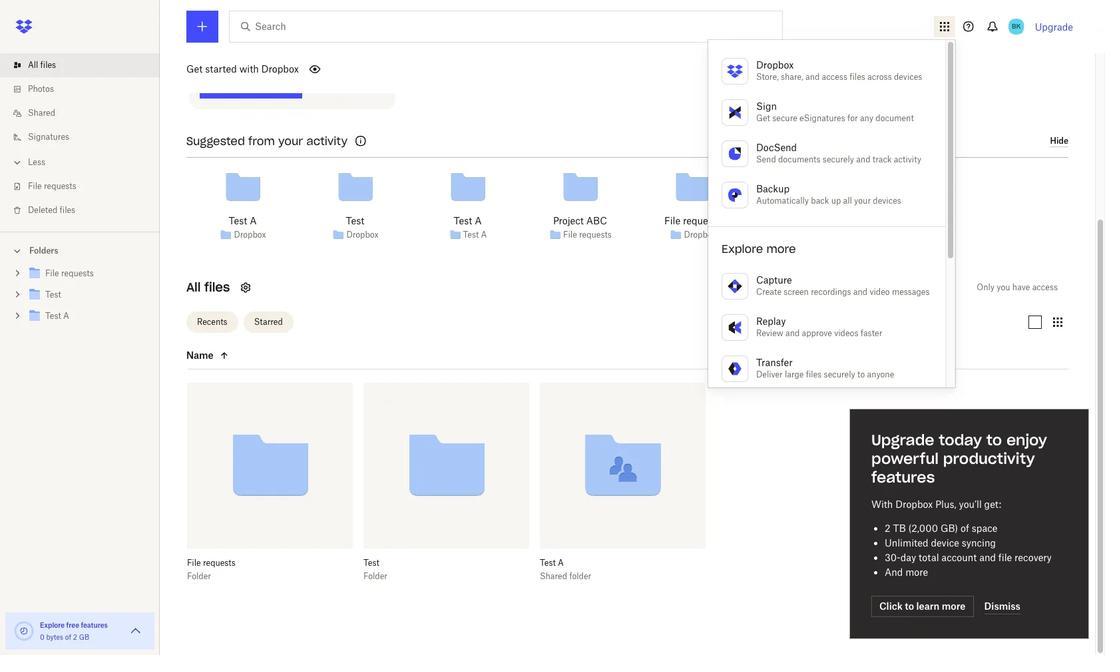 Task type: locate. For each thing, give the bounding box(es) containing it.
1 horizontal spatial more
[[906, 567, 929, 578]]

0 vertical spatial file requests
[[28, 181, 76, 191]]

files inside transfer deliver large files securely to anyone
[[806, 370, 822, 380]]

files left across
[[850, 72, 866, 82]]

test a for dropbox
[[229, 215, 257, 226]]

all files
[[28, 60, 56, 70], [187, 279, 230, 295]]

1 vertical spatial upgrade
[[872, 431, 935, 450]]

1 horizontal spatial activity
[[894, 155, 922, 165]]

and down the syncing
[[980, 552, 996, 564]]

and right 'share,' at the top right of page
[[806, 72, 820, 82]]

more down day
[[906, 567, 929, 578]]

2 horizontal spatial dropbox link
[[684, 228, 716, 242]]

0 horizontal spatial of
[[65, 633, 71, 641]]

2 dropbox link from the left
[[347, 228, 379, 242]]

device
[[931, 538, 960, 549]]

your inside backup automatically back up all your devices
[[855, 196, 871, 206]]

activity right track
[[894, 155, 922, 165]]

dropbox store, share, and access files across devices
[[757, 59, 923, 82]]

1 horizontal spatial of
[[961, 523, 970, 534]]

1 vertical spatial activity
[[894, 155, 922, 165]]

and
[[355, 44, 369, 54], [806, 72, 820, 82], [857, 155, 871, 165], [854, 287, 868, 297], [786, 328, 800, 338], [980, 552, 996, 564]]

deleted
[[28, 205, 57, 215]]

1 vertical spatial features
[[81, 621, 108, 629]]

1 horizontal spatial explore
[[722, 242, 764, 256]]

0 horizontal spatial activity
[[307, 134, 348, 148]]

activity right 'from'
[[307, 134, 348, 148]]

more inside 2 tb (2,000 gb) of space unlimited device syncing 30-day total account and file recovery and more
[[906, 567, 929, 578]]

1 vertical spatial get
[[757, 113, 771, 123]]

folder down test button
[[364, 571, 388, 581]]

enjoy
[[1007, 431, 1048, 450]]

to inside install on desktop to work on files offline and stay synced.
[[269, 44, 277, 54]]

1 vertical spatial of
[[65, 633, 71, 641]]

1 horizontal spatial upgrade
[[1036, 21, 1074, 32]]

1 horizontal spatial shared
[[540, 571, 568, 581]]

and inside docsend send documents securely and track activity
[[857, 155, 871, 165]]

sign
[[757, 101, 777, 112]]

your right all on the top
[[855, 196, 871, 206]]

with dropbox plus, you'll get:
[[872, 499, 1002, 510]]

all files up "recents"
[[187, 279, 230, 295]]

space
[[972, 523, 998, 534]]

1 vertical spatial more
[[906, 567, 929, 578]]

1 horizontal spatial your
[[855, 196, 871, 206]]

1 vertical spatial access
[[1033, 282, 1058, 292]]

1 vertical spatial shared
[[540, 571, 568, 581]]

1 horizontal spatial on
[[300, 44, 309, 54]]

upgrade for upgrade today to enjoy powerful productivity features
[[872, 431, 935, 450]]

1 folder from the left
[[187, 571, 211, 581]]

files left the offline
[[311, 44, 327, 54]]

access
[[822, 72, 848, 82], [1033, 282, 1058, 292]]

and inside install on desktop to work on files offline and stay synced.
[[355, 44, 369, 54]]

1 horizontal spatial file requests link
[[564, 228, 612, 242]]

share,
[[781, 72, 804, 82]]

activity
[[307, 134, 348, 148], [894, 155, 922, 165]]

1 horizontal spatial 2
[[885, 523, 891, 534]]

0 vertical spatial your
[[278, 134, 303, 148]]

starred button
[[244, 312, 294, 333]]

explore inside explore free features 0 bytes of 2 gb
[[40, 621, 65, 629]]

2
[[885, 523, 891, 534], [73, 633, 77, 641]]

to left learn
[[905, 601, 915, 612]]

get started with dropbox
[[187, 63, 299, 75]]

get down install
[[187, 63, 203, 75]]

test a link for dropbox
[[229, 213, 257, 228]]

and inside "replay review and approve videos faster"
[[786, 328, 800, 338]]

0 vertical spatial access
[[822, 72, 848, 82]]

name button
[[187, 348, 298, 364]]

deleted files link
[[11, 198, 160, 222]]

0 vertical spatial features
[[872, 468, 935, 487]]

suggested from your activity
[[187, 134, 348, 148]]

dropbox link for test a
[[234, 228, 266, 242]]

0 horizontal spatial on
[[225, 44, 235, 54]]

of right gb)
[[961, 523, 970, 534]]

test a for test a
[[454, 215, 482, 226]]

get
[[187, 63, 203, 75], [757, 113, 771, 123]]

and right "review"
[[786, 328, 800, 338]]

0 horizontal spatial get
[[187, 63, 203, 75]]

0 horizontal spatial all
[[28, 60, 38, 70]]

only
[[977, 282, 995, 292]]

0 vertical spatial all files
[[28, 60, 56, 70]]

0 horizontal spatial your
[[278, 134, 303, 148]]

all inside list item
[[28, 60, 38, 70]]

capture
[[757, 274, 792, 286]]

dismiss button
[[985, 599, 1021, 615]]

all files list item
[[0, 53, 160, 77]]

1 horizontal spatial folder
[[364, 571, 388, 581]]

shared left folder
[[540, 571, 568, 581]]

a inside test a shared folder
[[558, 558, 564, 568]]

1 horizontal spatial file requests
[[564, 230, 612, 240]]

1 vertical spatial file requests link
[[665, 213, 721, 228]]

shared
[[28, 108, 55, 118], [540, 571, 568, 581]]

securely left anyone
[[824, 370, 856, 380]]

2 horizontal spatial more
[[942, 601, 966, 612]]

your right 'from'
[[278, 134, 303, 148]]

started
[[205, 63, 237, 75]]

features up gb
[[81, 621, 108, 629]]

of
[[961, 523, 970, 534], [65, 633, 71, 641]]

test
[[229, 215, 247, 226], [346, 215, 365, 226], [454, 215, 472, 226], [463, 230, 479, 240], [364, 558, 380, 568], [540, 558, 556, 568]]

powerful
[[872, 450, 939, 468]]

and right the offline
[[355, 44, 369, 54]]

all up photos
[[28, 60, 38, 70]]

plus,
[[936, 499, 957, 510]]

and left video
[[854, 287, 868, 297]]

on up synced.
[[225, 44, 235, 54]]

and inside dropbox store, share, and access files across devices
[[806, 72, 820, 82]]

upgrade inside upgrade today to enjoy powerful productivity features
[[872, 431, 935, 450]]

0 horizontal spatial upgrade
[[872, 431, 935, 450]]

test a shared folder
[[540, 558, 592, 581]]

0 horizontal spatial folder
[[187, 571, 211, 581]]

0 vertical spatial explore
[[722, 242, 764, 256]]

get down "sign"
[[757, 113, 771, 123]]

1 vertical spatial securely
[[824, 370, 856, 380]]

all up "recents"
[[187, 279, 201, 295]]

files right large
[[806, 370, 822, 380]]

2 left gb
[[73, 633, 77, 641]]

access right have
[[1033, 282, 1058, 292]]

to inside upgrade today to enjoy powerful productivity features
[[987, 431, 1003, 450]]

anyone
[[868, 370, 895, 380]]

features up with on the right bottom of page
[[872, 468, 935, 487]]

0 horizontal spatial features
[[81, 621, 108, 629]]

of down free
[[65, 633, 71, 641]]

gb)
[[941, 523, 959, 534]]

group
[[0, 260, 160, 337]]

0 vertical spatial devices
[[894, 72, 923, 82]]

1 vertical spatial 2
[[73, 633, 77, 641]]

and left track
[[857, 155, 871, 165]]

explore for explore more
[[722, 242, 764, 256]]

test button
[[364, 558, 500, 569]]

all
[[28, 60, 38, 70], [187, 279, 201, 295]]

explore more
[[722, 242, 796, 256]]

folder down file requests button
[[187, 571, 211, 581]]

to left work
[[269, 44, 277, 54]]

0 horizontal spatial dropbox link
[[234, 228, 266, 242]]

files up "recents"
[[204, 279, 230, 295]]

tb
[[893, 523, 906, 534]]

replay review and approve videos faster
[[757, 316, 883, 338]]

files up photos
[[40, 60, 56, 70]]

to left 'enjoy'
[[987, 431, 1003, 450]]

3 dropbox link from the left
[[684, 228, 716, 242]]

project abc link
[[554, 213, 607, 228]]

test inside test a shared folder
[[540, 558, 556, 568]]

more inside click to learn more button
[[942, 601, 966, 612]]

work
[[279, 44, 298, 54]]

1 vertical spatial devices
[[873, 196, 902, 206]]

0 vertical spatial all
[[28, 60, 38, 70]]

dropbox
[[757, 59, 794, 71], [261, 63, 299, 75], [234, 230, 266, 240], [347, 230, 379, 240], [684, 230, 716, 240], [896, 499, 933, 510]]

file requests folder
[[187, 558, 236, 581]]

all files up photos
[[28, 60, 56, 70]]

signatures link
[[11, 125, 160, 149]]

upgrade
[[1036, 21, 1074, 32], [872, 431, 935, 450]]

and inside the capture create screen recordings and video messages
[[854, 287, 868, 297]]

backup
[[757, 183, 790, 194]]

more up capture
[[767, 242, 796, 256]]

0 horizontal spatial file requests link
[[11, 175, 160, 198]]

document
[[876, 113, 914, 123]]

today
[[939, 431, 982, 450]]

0 horizontal spatial access
[[822, 72, 848, 82]]

0 vertical spatial upgrade
[[1036, 21, 1074, 32]]

0 vertical spatial shared
[[28, 108, 55, 118]]

upgrade for upgrade link
[[1036, 21, 1074, 32]]

dropbox link for file requests
[[684, 228, 716, 242]]

with
[[872, 499, 893, 510]]

to
[[269, 44, 277, 54], [858, 370, 865, 380], [987, 431, 1003, 450], [905, 601, 915, 612]]

0 horizontal spatial 2
[[73, 633, 77, 641]]

documents
[[779, 155, 821, 165]]

1 horizontal spatial get
[[757, 113, 771, 123]]

explore up bytes
[[40, 621, 65, 629]]

send
[[757, 155, 776, 165]]

0 vertical spatial securely
[[823, 155, 855, 165]]

features inside explore free features 0 bytes of 2 gb
[[81, 621, 108, 629]]

your
[[278, 134, 303, 148], [855, 196, 871, 206]]

0 vertical spatial of
[[961, 523, 970, 534]]

of inside explore free features 0 bytes of 2 gb
[[65, 633, 71, 641]]

2 inside 2 tb (2,000 gb) of space unlimited device syncing 30-day total account and file recovery and more
[[885, 523, 891, 534]]

0 horizontal spatial explore
[[40, 621, 65, 629]]

faster
[[861, 328, 883, 338]]

day
[[901, 552, 917, 564]]

2 folder from the left
[[364, 571, 388, 581]]

backup automatically back up all your devices
[[757, 183, 902, 206]]

securely up backup automatically back up all your devices
[[823, 155, 855, 165]]

1 vertical spatial explore
[[40, 621, 65, 629]]

shared down photos
[[28, 108, 55, 118]]

access up sign get secure esignatures for any document
[[822, 72, 848, 82]]

2 vertical spatial more
[[942, 601, 966, 612]]

devices right across
[[894, 72, 923, 82]]

1 horizontal spatial all
[[187, 279, 201, 295]]

1 horizontal spatial dropbox link
[[347, 228, 379, 242]]

0 vertical spatial get
[[187, 63, 203, 75]]

to left anyone
[[858, 370, 865, 380]]

files inside dropbox store, share, and access files across devices
[[850, 72, 866, 82]]

explore up capture
[[722, 242, 764, 256]]

1 dropbox link from the left
[[234, 228, 266, 242]]

devices right all on the top
[[873, 196, 902, 206]]

securely
[[823, 155, 855, 165], [824, 370, 856, 380]]

test a
[[229, 215, 257, 226], [454, 215, 482, 226], [463, 230, 487, 240]]

1 horizontal spatial features
[[872, 468, 935, 487]]

on
[[225, 44, 235, 54], [300, 44, 309, 54]]

requests
[[44, 181, 76, 191], [683, 215, 721, 226], [579, 230, 612, 240], [203, 558, 236, 568]]

for
[[848, 113, 858, 123]]

2 left tb
[[885, 523, 891, 534]]

1 horizontal spatial access
[[1033, 282, 1058, 292]]

more right learn
[[942, 601, 966, 612]]

project abc
[[554, 215, 607, 226]]

0 vertical spatial more
[[767, 242, 796, 256]]

capture create screen recordings and video messages
[[757, 274, 930, 297]]

on right work
[[300, 44, 309, 54]]

1 vertical spatial file requests
[[665, 215, 721, 226]]

file requests button
[[187, 558, 324, 569]]

shared inside test a shared folder
[[540, 571, 568, 581]]

files right deleted
[[60, 205, 75, 215]]

0 horizontal spatial file requests
[[28, 181, 76, 191]]

less image
[[11, 156, 24, 169]]

list
[[0, 45, 160, 232]]

0 horizontal spatial all files
[[28, 60, 56, 70]]

of inside 2 tb (2,000 gb) of space unlimited device syncing 30-day total account and file recovery and more
[[961, 523, 970, 534]]

2 vertical spatial file requests
[[564, 230, 612, 240]]

0 vertical spatial 2
[[885, 523, 891, 534]]

secure
[[773, 113, 798, 123]]

1 vertical spatial your
[[855, 196, 871, 206]]

1 horizontal spatial all files
[[187, 279, 230, 295]]



Task type: vqa. For each thing, say whether or not it's contained in the screenshot.
'Get signatures'
no



Task type: describe. For each thing, give the bounding box(es) containing it.
devices inside dropbox store, share, and access files across devices
[[894, 72, 923, 82]]

bytes
[[46, 633, 63, 641]]

esignatures
[[800, 113, 846, 123]]

large
[[785, 370, 804, 380]]

abc
[[587, 215, 607, 226]]

less
[[28, 157, 45, 167]]

syncing
[[962, 538, 996, 549]]

productivity
[[944, 450, 1035, 468]]

folders button
[[0, 240, 160, 260]]

sign get secure esignatures for any document
[[757, 101, 914, 123]]

recovery
[[1015, 552, 1052, 564]]

2 horizontal spatial file requests
[[665, 215, 721, 226]]

deleted files
[[28, 205, 75, 215]]

dismiss
[[985, 600, 1021, 612]]

with
[[240, 63, 259, 75]]

test a link for test a
[[454, 213, 482, 228]]

2 inside explore free features 0 bytes of 2 gb
[[73, 633, 77, 641]]

you'll
[[959, 499, 982, 510]]

stay
[[200, 57, 216, 67]]

across
[[868, 72, 892, 82]]

0
[[40, 633, 44, 641]]

you
[[997, 282, 1011, 292]]

messages
[[892, 287, 930, 297]]

name
[[187, 350, 214, 361]]

replay
[[757, 316, 786, 327]]

folders
[[29, 246, 58, 256]]

click
[[880, 601, 903, 612]]

suggested
[[187, 134, 245, 148]]

explore free features 0 bytes of 2 gb
[[40, 621, 108, 641]]

0 vertical spatial file requests link
[[11, 175, 160, 198]]

upgrade today to enjoy powerful productivity features
[[872, 431, 1048, 487]]

files inside all files link
[[40, 60, 56, 70]]

review
[[757, 328, 784, 338]]

account
[[942, 552, 977, 564]]

click to learn more
[[880, 601, 966, 612]]

offline
[[329, 44, 353, 54]]

features inside upgrade today to enjoy powerful productivity features
[[872, 468, 935, 487]]

folder, file requests row
[[187, 383, 353, 591]]

list containing all files
[[0, 45, 160, 232]]

1 vertical spatial all
[[187, 279, 201, 295]]

test a button
[[540, 558, 677, 569]]

folder, test row
[[364, 383, 530, 591]]

requests inside file requests folder
[[203, 558, 236, 568]]

video
[[870, 287, 890, 297]]

get inside sign get secure esignatures for any document
[[757, 113, 771, 123]]

recents button
[[187, 312, 238, 333]]

recents
[[197, 317, 228, 327]]

1 vertical spatial all files
[[187, 279, 230, 295]]

videos
[[835, 328, 859, 338]]

click to learn more button
[[872, 596, 974, 617]]

folder inside the 'folder, test' row
[[364, 571, 388, 581]]

have
[[1013, 282, 1031, 292]]

0 horizontal spatial shared
[[28, 108, 55, 118]]

signatures
[[28, 132, 69, 142]]

1 on from the left
[[225, 44, 235, 54]]

all
[[844, 196, 852, 206]]

and
[[885, 567, 903, 578]]

folder inside file requests folder
[[187, 571, 211, 581]]

to inside button
[[905, 601, 915, 612]]

project
[[554, 215, 584, 226]]

docsend send documents securely and track activity
[[757, 142, 922, 165]]

back
[[811, 196, 830, 206]]

all files link
[[11, 53, 160, 77]]

track
[[873, 155, 892, 165]]

2 vertical spatial file requests link
[[564, 228, 612, 242]]

any
[[861, 113, 874, 123]]

2 horizontal spatial file requests link
[[665, 213, 721, 228]]

get:
[[985, 499, 1002, 510]]

all files inside all files link
[[28, 60, 56, 70]]

store,
[[757, 72, 779, 82]]

shared link
[[11, 101, 160, 125]]

learn
[[917, 601, 940, 612]]

dropbox link for test
[[347, 228, 379, 242]]

securely inside docsend send documents securely and track activity
[[823, 155, 855, 165]]

files inside install on desktop to work on files offline and stay synced.
[[311, 44, 327, 54]]

file
[[999, 552, 1013, 564]]

dropbox image
[[11, 13, 37, 40]]

2 tb (2,000 gb) of space unlimited device syncing 30-day total account and file recovery and more
[[885, 523, 1052, 578]]

2 on from the left
[[300, 44, 309, 54]]

synced.
[[218, 57, 246, 67]]

to inside transfer deliver large files securely to anyone
[[858, 370, 865, 380]]

deliver
[[757, 370, 783, 380]]

test link
[[346, 213, 365, 228]]

up
[[832, 196, 841, 206]]

0 vertical spatial activity
[[307, 134, 348, 148]]

approve
[[802, 328, 833, 338]]

0 horizontal spatial more
[[767, 242, 796, 256]]

create
[[757, 287, 782, 297]]

access inside dropbox store, share, and access files across devices
[[822, 72, 848, 82]]

photos
[[28, 84, 54, 94]]

30-
[[885, 552, 901, 564]]

and inside 2 tb (2,000 gb) of space unlimited device syncing 30-day total account and file recovery and more
[[980, 552, 996, 564]]

file inside file requests folder
[[187, 558, 201, 568]]

photos link
[[11, 77, 160, 101]]

test folder
[[364, 558, 388, 581]]

unlimited
[[885, 538, 929, 549]]

only you have access
[[977, 282, 1058, 292]]

starred
[[254, 317, 283, 327]]

(2,000
[[909, 523, 939, 534]]

from
[[248, 134, 275, 148]]

test inside test folder
[[364, 558, 380, 568]]

securely inside transfer deliver large files securely to anyone
[[824, 370, 856, 380]]

explore for explore free features 0 bytes of 2 gb
[[40, 621, 65, 629]]

recordings
[[811, 287, 852, 297]]

install on desktop to work on files offline and stay synced.
[[200, 44, 369, 67]]

transfer deliver large files securely to anyone
[[757, 357, 895, 380]]

activity inside docsend send documents securely and track activity
[[894, 155, 922, 165]]

quota usage element
[[13, 621, 35, 642]]

devices inside backup automatically back up all your devices
[[873, 196, 902, 206]]

shared folder, test a row
[[540, 383, 706, 591]]

files inside deleted files link
[[60, 205, 75, 215]]

upgrade link
[[1036, 21, 1074, 32]]

screen
[[784, 287, 809, 297]]

dropbox inside dropbox store, share, and access files across devices
[[757, 59, 794, 71]]



